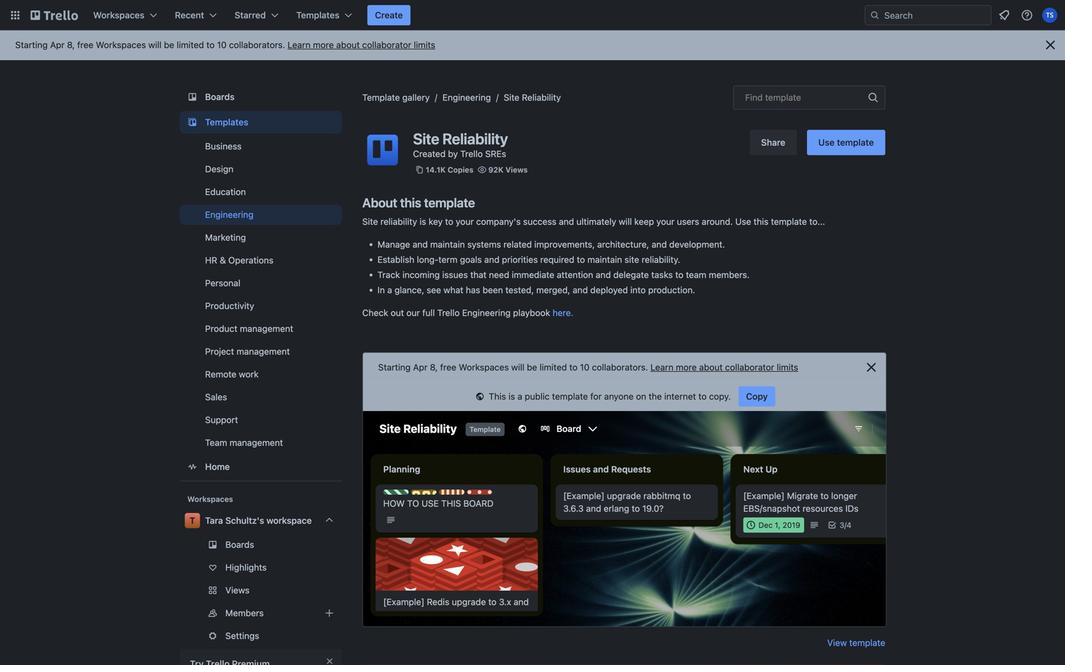 Task type: describe. For each thing, give the bounding box(es) containing it.
work
[[239, 369, 259, 380]]

trello for reliability
[[460, 149, 483, 159]]

tara
[[205, 516, 223, 526]]

glance,
[[395, 285, 424, 295]]

tasks
[[651, 270, 673, 280]]

management for team management
[[230, 438, 283, 448]]

to...
[[809, 217, 825, 227]]

10
[[217, 40, 227, 50]]

1 horizontal spatial engineering link
[[443, 92, 491, 103]]

starting
[[15, 40, 48, 50]]

and up need
[[484, 255, 500, 265]]

tested,
[[506, 285, 534, 295]]

track
[[378, 270, 400, 280]]

template for find template
[[765, 92, 801, 103]]

has
[[466, 285, 480, 295]]

highlights
[[225, 563, 267, 573]]

14.1k copies
[[426, 165, 474, 174]]

need
[[489, 270, 509, 280]]

1 vertical spatial views
[[225, 586, 250, 596]]

site reliability link
[[504, 92, 561, 103]]

trello sres image
[[362, 130, 403, 171]]

ultimately
[[577, 217, 616, 227]]

schultz's
[[225, 516, 264, 526]]

team
[[686, 270, 706, 280]]

reliability
[[380, 217, 417, 227]]

members link
[[180, 604, 342, 624]]

team management
[[205, 438, 283, 448]]

remote work
[[205, 369, 259, 380]]

2 vertical spatial engineering
[[462, 308, 511, 318]]

reliability for site reliability
[[522, 92, 561, 103]]

operations
[[228, 255, 274, 266]]

starting apr 8, free workspaces will be limited to 10 collaborators. learn more about collaborator limits
[[15, 40, 435, 50]]

and up reliability.
[[652, 239, 667, 250]]

is
[[420, 217, 426, 227]]

1 your from the left
[[456, 217, 474, 227]]

to left 10
[[206, 40, 215, 50]]

templates inside popup button
[[296, 10, 340, 20]]

support
[[205, 415, 238, 425]]

out
[[391, 308, 404, 318]]

1 vertical spatial maintain
[[588, 255, 622, 265]]

site for site reliability
[[504, 92, 520, 103]]

full
[[422, 308, 435, 318]]

site reliability created by trello sres
[[413, 130, 508, 159]]

sales link
[[180, 387, 342, 408]]

workspace
[[267, 516, 312, 526]]

learn more about collaborator limits link
[[288, 40, 435, 50]]

free
[[77, 40, 93, 50]]

gallery
[[402, 92, 430, 103]]

&
[[220, 255, 226, 266]]

playbook
[[513, 308, 550, 318]]

that
[[470, 270, 487, 280]]

product management
[[205, 324, 293, 334]]

more
[[313, 40, 334, 50]]

reliability.
[[642, 255, 680, 265]]

deployed
[[590, 285, 628, 295]]

view template
[[827, 638, 885, 649]]

board image
[[185, 89, 200, 105]]

about this template
[[362, 195, 475, 210]]

about
[[336, 40, 360, 50]]

view
[[827, 638, 847, 649]]

hr & operations
[[205, 255, 274, 266]]

Search field
[[880, 6, 991, 25]]

0 horizontal spatial will
[[148, 40, 162, 50]]

manage
[[378, 239, 410, 250]]

users
[[677, 217, 699, 227]]

success
[[523, 217, 557, 227]]

template gallery link
[[362, 92, 430, 103]]

engineering inside engineering link
[[205, 210, 254, 220]]

hr & operations link
[[180, 250, 342, 271]]

template for view template
[[850, 638, 885, 649]]

templates button
[[289, 5, 360, 25]]

templates link
[[180, 111, 342, 134]]

long-
[[417, 255, 439, 265]]

starred
[[235, 10, 266, 20]]

manage and maintain systems related improvements, architecture, and development. establish long-term goals and priorities required to maintain site reliability. track incoming issues that need immediate attention and delegate tasks to team members. in a glance, see what has been tested, merged, and deployed into production.
[[378, 239, 750, 295]]

create
[[375, 10, 403, 20]]

personal link
[[180, 273, 342, 294]]

project management
[[205, 347, 290, 357]]

workspaces inside dropdown button
[[93, 10, 144, 20]]

0 horizontal spatial maintain
[[430, 239, 465, 250]]

to right key at the left
[[445, 217, 453, 227]]

team management link
[[180, 433, 342, 453]]

t
[[190, 516, 195, 526]]

0 vertical spatial engineering
[[443, 92, 491, 103]]

92k views
[[488, 165, 528, 174]]

site for site reliability is key to your company's success and ultimately will keep your users around. use this template to...
[[362, 217, 378, 227]]

recent button
[[167, 5, 224, 25]]

hr
[[205, 255, 217, 266]]

1 horizontal spatial will
[[619, 217, 632, 227]]

been
[[483, 285, 503, 295]]

product management link
[[180, 319, 342, 339]]

Find template field
[[733, 86, 885, 110]]

starred button
[[227, 5, 286, 25]]

boards for home
[[205, 92, 235, 102]]

systems
[[467, 239, 501, 250]]

search image
[[870, 10, 880, 20]]

check
[[362, 308, 388, 318]]

a
[[387, 285, 392, 295]]

term
[[439, 255, 458, 265]]

add image
[[322, 606, 337, 621]]

2 vertical spatial workspaces
[[187, 495, 233, 504]]

members
[[225, 608, 264, 619]]

into
[[630, 285, 646, 295]]

by
[[448, 149, 458, 159]]

trello for out
[[437, 308, 460, 318]]

personal
[[205, 278, 240, 289]]

0 horizontal spatial this
[[400, 195, 421, 210]]



Task type: vqa. For each thing, say whether or not it's contained in the screenshot.
the rightmost Views
yes



Task type: locate. For each thing, give the bounding box(es) containing it.
site for site reliability created by trello sres
[[413, 130, 439, 148]]

collaborator
[[362, 40, 411, 50]]

management inside product management link
[[240, 324, 293, 334]]

boards link
[[180, 86, 342, 108], [180, 535, 342, 555]]

0 vertical spatial trello
[[460, 149, 483, 159]]

site inside the site reliability created by trello sres
[[413, 130, 439, 148]]

reliability for site reliability created by trello sres
[[442, 130, 508, 148]]

share button
[[750, 130, 797, 155]]

workspaces up free
[[93, 10, 144, 20]]

site
[[625, 255, 639, 265]]

management inside the project management link
[[237, 347, 290, 357]]

0 vertical spatial templates
[[296, 10, 340, 20]]

use template button
[[807, 130, 885, 155]]

priorities
[[502, 255, 538, 265]]

home
[[205, 462, 230, 472]]

boards up highlights
[[225, 540, 254, 550]]

0 vertical spatial boards link
[[180, 86, 342, 108]]

1 vertical spatial trello
[[437, 308, 460, 318]]

incoming
[[403, 270, 440, 280]]

2 boards link from the top
[[180, 535, 342, 555]]

use inside button
[[818, 137, 835, 148]]

0 horizontal spatial templates
[[205, 117, 248, 127]]

this up reliability
[[400, 195, 421, 210]]

1 vertical spatial boards
[[225, 540, 254, 550]]

1 vertical spatial reliability
[[442, 130, 508, 148]]

your right key at the left
[[456, 217, 474, 227]]

1 horizontal spatial trello
[[460, 149, 483, 159]]

boards link for views
[[180, 535, 342, 555]]

create button
[[367, 5, 411, 25]]

template
[[765, 92, 801, 103], [837, 137, 874, 148], [424, 195, 475, 210], [771, 217, 807, 227], [850, 638, 885, 649]]

0 vertical spatial will
[[148, 40, 162, 50]]

architecture,
[[597, 239, 649, 250]]

0 vertical spatial boards
[[205, 92, 235, 102]]

your
[[456, 217, 474, 227], [657, 217, 675, 227]]

learn
[[288, 40, 311, 50]]

1 horizontal spatial use
[[818, 137, 835, 148]]

workspaces
[[93, 10, 144, 20], [96, 40, 146, 50], [187, 495, 233, 504]]

around.
[[702, 217, 733, 227]]

tara schultz (taraschultz7) image
[[1042, 8, 1058, 23]]

open information menu image
[[1021, 9, 1034, 22]]

1 vertical spatial engineering link
[[180, 205, 342, 225]]

1 vertical spatial engineering
[[205, 210, 254, 220]]

8,
[[67, 40, 75, 50]]

home image
[[185, 460, 200, 475]]

required
[[540, 255, 575, 265]]

0 vertical spatial use
[[818, 137, 835, 148]]

0 vertical spatial management
[[240, 324, 293, 334]]

boards link up templates link
[[180, 86, 342, 108]]

boards
[[205, 92, 235, 102], [225, 540, 254, 550]]

education link
[[180, 182, 342, 202]]

use right the around.
[[735, 217, 751, 227]]

education
[[205, 187, 246, 197]]

1 horizontal spatial your
[[657, 217, 675, 227]]

view template link
[[827, 637, 885, 650]]

see
[[427, 285, 441, 295]]

sales
[[205, 392, 227, 403]]

members.
[[709, 270, 750, 280]]

trello inside the site reliability created by trello sres
[[460, 149, 483, 159]]

development.
[[669, 239, 725, 250]]

merged,
[[536, 285, 570, 295]]

design link
[[180, 159, 342, 179]]

trello right the by
[[460, 149, 483, 159]]

and up long-
[[413, 239, 428, 250]]

0 vertical spatial this
[[400, 195, 421, 210]]

1 vertical spatial boards link
[[180, 535, 342, 555]]

management down the productivity link
[[240, 324, 293, 334]]

to left team
[[675, 270, 684, 280]]

created
[[413, 149, 446, 159]]

1 horizontal spatial templates
[[296, 10, 340, 20]]

views up members
[[225, 586, 250, 596]]

0 horizontal spatial site
[[362, 217, 378, 227]]

boards link up highlights link
[[180, 535, 342, 555]]

1 horizontal spatial maintain
[[588, 255, 622, 265]]

project management link
[[180, 342, 342, 362]]

and up improvements,
[[559, 217, 574, 227]]

apr
[[50, 40, 65, 50]]

home link
[[180, 456, 342, 479]]

related
[[504, 239, 532, 250]]

0 vertical spatial reliability
[[522, 92, 561, 103]]

management down support link
[[230, 438, 283, 448]]

site up created at the left of page
[[413, 130, 439, 148]]

1 vertical spatial this
[[754, 217, 769, 227]]

1 horizontal spatial reliability
[[522, 92, 561, 103]]

boards right board icon
[[205, 92, 235, 102]]

will left keep
[[619, 217, 632, 227]]

management for project management
[[237, 347, 290, 357]]

and up deployed
[[596, 270, 611, 280]]

14.1k
[[426, 165, 446, 174]]

0 horizontal spatial use
[[735, 217, 751, 227]]

recent
[[175, 10, 204, 20]]

0 vertical spatial site
[[504, 92, 520, 103]]

engineering link
[[443, 92, 491, 103], [180, 205, 342, 225]]

boards link for home
[[180, 86, 342, 108]]

limited
[[177, 40, 204, 50]]

0 vertical spatial maintain
[[430, 239, 465, 250]]

use template
[[818, 137, 874, 148]]

1 vertical spatial will
[[619, 217, 632, 227]]

1 horizontal spatial this
[[754, 217, 769, 227]]

goals
[[460, 255, 482, 265]]

find template
[[745, 92, 801, 103]]

views link
[[180, 581, 342, 601]]

0 vertical spatial engineering link
[[443, 92, 491, 103]]

0 horizontal spatial views
[[225, 586, 250, 596]]

0 notifications image
[[997, 8, 1012, 23]]

tara schultz's workspace
[[205, 516, 312, 526]]

0 horizontal spatial your
[[456, 217, 474, 227]]

and down the attention
[[573, 285, 588, 295]]

1 boards link from the top
[[180, 86, 342, 108]]

in
[[378, 285, 385, 295]]

to up the attention
[[577, 255, 585, 265]]

1 vertical spatial management
[[237, 347, 290, 357]]

this
[[400, 195, 421, 210], [754, 217, 769, 227]]

business link
[[180, 136, 342, 157]]

management for product management
[[240, 324, 293, 334]]

your right keep
[[657, 217, 675, 227]]

templates up business
[[205, 117, 248, 127]]

site up sres at the top
[[504, 92, 520, 103]]

engineering up the site reliability created by trello sres
[[443, 92, 491, 103]]

workspaces up tara
[[187, 495, 233, 504]]

management inside team management link
[[230, 438, 283, 448]]

switch to… image
[[9, 9, 22, 22]]

boards for views
[[225, 540, 254, 550]]

site down about
[[362, 217, 378, 227]]

0 vertical spatial workspaces
[[93, 10, 144, 20]]

project
[[205, 347, 234, 357]]

0 horizontal spatial trello
[[437, 308, 460, 318]]

limits
[[414, 40, 435, 50]]

template board image
[[185, 115, 200, 130]]

1 horizontal spatial views
[[506, 165, 528, 174]]

immediate
[[512, 270, 554, 280]]

template
[[362, 92, 400, 103]]

0 vertical spatial views
[[506, 165, 528, 174]]

use
[[818, 137, 835, 148], [735, 217, 751, 227]]

maintain up term
[[430, 239, 465, 250]]

template for use template
[[837, 137, 874, 148]]

reliability inside the site reliability created by trello sres
[[442, 130, 508, 148]]

improvements,
[[534, 239, 595, 250]]

engineering
[[443, 92, 491, 103], [205, 210, 254, 220], [462, 308, 511, 318]]

template inside use template button
[[837, 137, 874, 148]]

support link
[[180, 410, 342, 431]]

engineering link up marketing link
[[180, 205, 342, 225]]

trello right full
[[437, 308, 460, 318]]

1 vertical spatial use
[[735, 217, 751, 227]]

2 horizontal spatial site
[[504, 92, 520, 103]]

templates up more
[[296, 10, 340, 20]]

product
[[205, 324, 238, 334]]

marketing
[[205, 232, 246, 243]]

back to home image
[[30, 5, 78, 25]]

0 horizontal spatial engineering link
[[180, 205, 342, 225]]

business
[[205, 141, 242, 152]]

use down find template field
[[818, 137, 835, 148]]

issues
[[442, 270, 468, 280]]

engineering link up the site reliability created by trello sres
[[443, 92, 491, 103]]

share
[[761, 137, 786, 148]]

1 vertical spatial workspaces
[[96, 40, 146, 50]]

1 horizontal spatial site
[[413, 130, 439, 148]]

will
[[148, 40, 162, 50], [619, 217, 632, 227]]

site
[[504, 92, 520, 103], [413, 130, 439, 148], [362, 217, 378, 227]]

will left the be
[[148, 40, 162, 50]]

template inside find template field
[[765, 92, 801, 103]]

engineering down the been in the left of the page
[[462, 308, 511, 318]]

engineering up marketing
[[205, 210, 254, 220]]

keep
[[634, 217, 654, 227]]

2 vertical spatial site
[[362, 217, 378, 227]]

productivity link
[[180, 296, 342, 316]]

collaborators.
[[229, 40, 285, 50]]

this right the around.
[[754, 217, 769, 227]]

views right 92k
[[506, 165, 528, 174]]

design
[[205, 164, 234, 174]]

site reliability
[[504, 92, 561, 103]]

remote
[[205, 369, 236, 380]]

template inside view template link
[[850, 638, 885, 649]]

remote work link
[[180, 365, 342, 385]]

1 vertical spatial site
[[413, 130, 439, 148]]

maintain down architecture,
[[588, 255, 622, 265]]

2 your from the left
[[657, 217, 675, 227]]

1 vertical spatial templates
[[205, 117, 248, 127]]

0 horizontal spatial reliability
[[442, 130, 508, 148]]

2 vertical spatial management
[[230, 438, 283, 448]]

workspaces down workspaces dropdown button
[[96, 40, 146, 50]]

be
[[164, 40, 174, 50]]

primary element
[[0, 0, 1065, 30]]

site reliability is key to your company's success and ultimately will keep your users around. use this template to...
[[362, 217, 825, 227]]

management down product management link
[[237, 347, 290, 357]]



